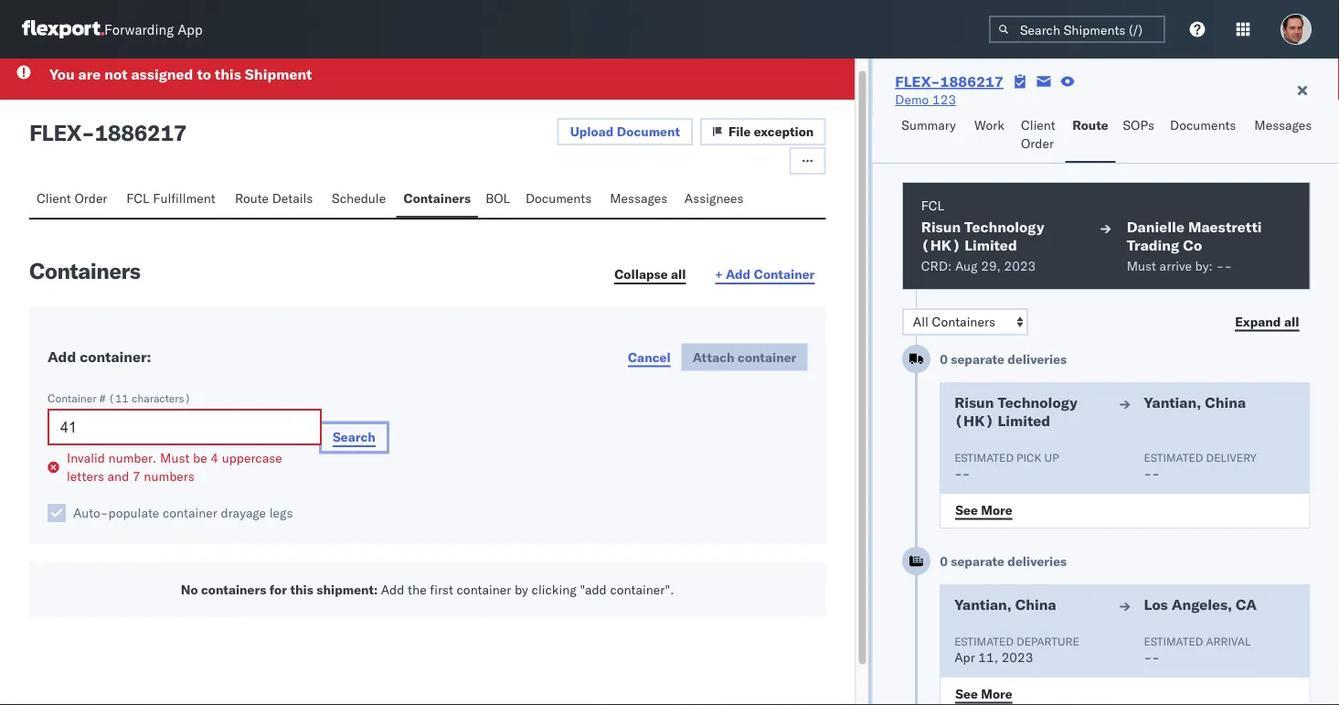 Task type: describe. For each thing, give the bounding box(es) containing it.
1 vertical spatial container
[[48, 391, 97, 404]]

schedule
[[332, 190, 386, 206]]

flex-1886217 link
[[896, 72, 1004, 91]]

estimated arrival --
[[1144, 634, 1251, 665]]

estimated delivery --
[[1144, 450, 1257, 482]]

0 for risun technology (hk) limited
[[940, 351, 948, 367]]

fulfillment
[[153, 190, 215, 206]]

see more for yantian, china
[[955, 686, 1013, 702]]

0 vertical spatial messages button
[[1248, 109, 1323, 163]]

trading
[[1127, 236, 1180, 254]]

container".
[[610, 581, 675, 597]]

apr
[[955, 649, 975, 665]]

0 vertical spatial risun
[[921, 218, 961, 236]]

0 vertical spatial this
[[215, 64, 241, 83]]

container:
[[80, 347, 151, 365]]

more for yantian,
[[981, 686, 1013, 702]]

must inside invalid number. must be 4 uppercase letters and 7 numbers
[[160, 450, 190, 466]]

4
[[211, 450, 219, 466]]

1 vertical spatial risun technology (hk) limited
[[955, 393, 1078, 430]]

by
[[515, 581, 529, 597]]

+
[[716, 266, 723, 282]]

1 vertical spatial china
[[1015, 595, 1057, 614]]

1 vertical spatial (hk)
[[955, 412, 994, 430]]

demo 123 link
[[896, 91, 957, 109]]

1 vertical spatial yantian, china
[[955, 595, 1057, 614]]

characters)
[[132, 391, 191, 404]]

all for expand all
[[1285, 313, 1300, 329]]

bol
[[486, 190, 511, 206]]

assignees button
[[678, 182, 755, 217]]

collapse
[[615, 266, 668, 282]]

0 vertical spatial documents
[[1171, 117, 1237, 133]]

containers
[[201, 581, 266, 597]]

0 vertical spatial client
[[1022, 117, 1056, 133]]

see more button for risun technology (hk) limited
[[944, 497, 1024, 524]]

1 vertical spatial risun
[[955, 393, 994, 412]]

0 horizontal spatial messages
[[610, 190, 668, 206]]

danielle
[[1127, 218, 1185, 236]]

29,
[[981, 258, 1001, 274]]

client order for client order button to the right
[[1022, 117, 1056, 151]]

Search Shipments (/) text field
[[990, 16, 1166, 43]]

add inside + add container 'button'
[[726, 266, 751, 282]]

estimated for estimated departure apr 11, 2023
[[955, 634, 1014, 648]]

app
[[178, 21, 203, 38]]

for
[[270, 581, 287, 597]]

details
[[272, 190, 313, 206]]

separate for risun
[[951, 351, 1005, 367]]

assignees
[[685, 190, 744, 206]]

1 vertical spatial documents
[[526, 190, 592, 206]]

0 vertical spatial (hk)
[[921, 236, 961, 254]]

0 separate deliveries for risun
[[940, 351, 1067, 367]]

+ add container
[[716, 266, 815, 282]]

1 horizontal spatial yantian, china
[[1144, 393, 1246, 412]]

cancel
[[628, 348, 671, 364]]

route button
[[1066, 109, 1116, 163]]

demo
[[896, 91, 930, 107]]

1 horizontal spatial add
[[381, 581, 405, 597]]

clicking
[[532, 581, 577, 597]]

not
[[104, 64, 128, 83]]

no
[[181, 581, 198, 597]]

add container:
[[48, 347, 151, 365]]

route for route details
[[235, 190, 269, 206]]

2023 inside estimated departure apr 11, 2023
[[1002, 649, 1033, 665]]

arrive
[[1160, 258, 1192, 274]]

are
[[78, 64, 101, 83]]

departure
[[1017, 634, 1080, 648]]

1 vertical spatial technology
[[998, 393, 1078, 412]]

demo 123
[[896, 91, 957, 107]]

numbers
[[144, 468, 195, 484]]

11,
[[978, 649, 998, 665]]

exception
[[754, 123, 814, 139]]

flex - 1886217
[[29, 118, 187, 146]]

1 horizontal spatial client order button
[[1014, 109, 1066, 163]]

crd: aug 29, 2023
[[921, 258, 1036, 274]]

assigned
[[131, 64, 193, 83]]

0 horizontal spatial client
[[37, 190, 71, 206]]

you are not assigned to this shipment
[[49, 64, 312, 83]]

0 separate deliveries for yantian,
[[940, 553, 1067, 569]]

1 horizontal spatial must
[[1127, 258, 1157, 274]]

flex-1886217
[[896, 72, 1004, 91]]

1 horizontal spatial order
[[1022, 135, 1055, 151]]

first
[[430, 581, 454, 597]]

fcl fulfillment
[[126, 190, 215, 206]]

pick
[[1017, 450, 1042, 464]]

1 vertical spatial messages button
[[603, 182, 678, 217]]

route for route
[[1073, 117, 1109, 133]]

schedule button
[[325, 182, 396, 217]]

expand all button
[[1224, 308, 1311, 336]]

letters
[[67, 468, 104, 484]]

containers button
[[396, 182, 478, 217]]

expand
[[1235, 313, 1281, 329]]

deliveries for china
[[1008, 553, 1067, 569]]

work button
[[968, 109, 1014, 163]]

1 vertical spatial limited
[[998, 412, 1051, 430]]

0 for yantian, china
[[940, 553, 948, 569]]

maestretti
[[1188, 218, 1262, 236]]

los angeles, ca
[[1144, 595, 1257, 614]]

estimated for estimated arrival --
[[1144, 634, 1204, 648]]

#
[[99, 391, 106, 404]]

sops button
[[1116, 109, 1163, 163]]

collapse all button
[[604, 261, 697, 288]]

upload
[[570, 123, 614, 139]]

delivery
[[1206, 450, 1257, 464]]

0 horizontal spatial 1886217
[[95, 118, 187, 146]]

(11
[[108, 391, 129, 404]]

123
[[933, 91, 957, 107]]

client order for left client order button
[[37, 190, 107, 206]]

1 horizontal spatial yantian,
[[1144, 393, 1202, 412]]

+ add container button
[[705, 261, 826, 288]]

invalid
[[67, 450, 105, 466]]

container
[[457, 581, 512, 597]]



Task type: vqa. For each thing, say whether or not it's contained in the screenshot.
the rightmost the "order"
yes



Task type: locate. For each thing, give the bounding box(es) containing it.
0 horizontal spatial order
[[74, 190, 107, 206]]

all right collapse
[[671, 266, 687, 282]]

co
[[1183, 236, 1202, 254]]

1 0 separate deliveries from the top
[[940, 351, 1067, 367]]

1 vertical spatial messages
[[610, 190, 668, 206]]

0 horizontal spatial client order
[[37, 190, 107, 206]]

risun technology (hk) limited up pick
[[955, 393, 1078, 430]]

estimated pick up --
[[955, 450, 1059, 482]]

see more button for yantian, china
[[944, 680, 1024, 705]]

1 horizontal spatial documents button
[[1163, 109, 1248, 163]]

must up numbers
[[160, 450, 190, 466]]

1 horizontal spatial documents
[[1171, 117, 1237, 133]]

0 horizontal spatial all
[[671, 266, 687, 282]]

(hk) up estimated pick up --
[[955, 412, 994, 430]]

more for risun
[[981, 502, 1013, 518]]

search
[[333, 428, 376, 445]]

this right for
[[290, 581, 314, 597]]

2 0 separate deliveries from the top
[[940, 553, 1067, 569]]

1886217 up 123
[[941, 72, 1004, 91]]

0 vertical spatial messages
[[1255, 117, 1313, 133]]

documents button right sops
[[1163, 109, 1248, 163]]

0 vertical spatial technology
[[965, 218, 1045, 236]]

add right +
[[726, 266, 751, 282]]

more
[[981, 502, 1013, 518], [981, 686, 1013, 702]]

0 horizontal spatial china
[[1015, 595, 1057, 614]]

risun up crd:
[[921, 218, 961, 236]]

china
[[1205, 393, 1246, 412], [1015, 595, 1057, 614]]

see more down 11,
[[955, 686, 1013, 702]]

1 horizontal spatial messages
[[1255, 117, 1313, 133]]

number.
[[108, 450, 157, 466]]

see more button down estimated pick up --
[[944, 497, 1024, 524]]

see
[[955, 502, 978, 518], [955, 686, 978, 702]]

0 vertical spatial 0 separate deliveries
[[940, 351, 1067, 367]]

see more button
[[944, 497, 1024, 524], [944, 680, 1024, 705]]

this
[[215, 64, 241, 83], [290, 581, 314, 597]]

1 horizontal spatial fcl
[[921, 198, 945, 214]]

1 vertical spatial deliveries
[[1008, 553, 1067, 569]]

0 vertical spatial all
[[671, 266, 687, 282]]

fcl for fcl
[[921, 198, 945, 214]]

flex-
[[896, 72, 941, 91]]

add left the
[[381, 581, 405, 597]]

1 0 from the top
[[940, 351, 948, 367]]

1 vertical spatial see more button
[[944, 680, 1024, 705]]

1 more from the top
[[981, 502, 1013, 518]]

containers
[[404, 190, 471, 206], [29, 257, 140, 284]]

1 vertical spatial add
[[48, 347, 76, 365]]

bol button
[[478, 182, 518, 217]]

0 vertical spatial client order button
[[1014, 109, 1066, 163]]

fcl up crd:
[[921, 198, 945, 214]]

0 vertical spatial yantian, china
[[1144, 393, 1246, 412]]

danielle maestretti trading co
[[1127, 218, 1262, 254]]

2 deliveries from the top
[[1008, 553, 1067, 569]]

work
[[975, 117, 1005, 133]]

2 vertical spatial add
[[381, 581, 405, 597]]

1 horizontal spatial china
[[1205, 393, 1246, 412]]

order right the work button on the right top
[[1022, 135, 1055, 151]]

client order down flex
[[37, 190, 107, 206]]

see for risun technology (hk) limited
[[955, 502, 978, 518]]

1 vertical spatial yantian,
[[955, 595, 1012, 614]]

yantian, up estimated delivery --
[[1144, 393, 1202, 412]]

1 vertical spatial route
[[235, 190, 269, 206]]

0 horizontal spatial containers
[[29, 257, 140, 284]]

shipment
[[245, 64, 312, 83]]

2 separate from the top
[[951, 553, 1005, 569]]

order down the 'flex - 1886217'
[[74, 190, 107, 206]]

deliveries for technology
[[1008, 351, 1067, 367]]

limited up "29,"
[[965, 236, 1017, 254]]

container right +
[[754, 266, 815, 282]]

search button
[[322, 423, 387, 451]]

1 horizontal spatial this
[[290, 581, 314, 597]]

estimated inside estimated pick up --
[[955, 450, 1014, 464]]

see more down estimated pick up --
[[955, 502, 1013, 518]]

2 see more button from the top
[[944, 680, 1024, 705]]

1 vertical spatial more
[[981, 686, 1013, 702]]

1 horizontal spatial 1886217
[[941, 72, 1004, 91]]

1 horizontal spatial route
[[1073, 117, 1109, 133]]

see down apr
[[955, 686, 978, 702]]

0 vertical spatial more
[[981, 502, 1013, 518]]

2 horizontal spatial add
[[726, 266, 751, 282]]

0 vertical spatial yantian,
[[1144, 393, 1202, 412]]

all for collapse all
[[671, 266, 687, 282]]

route
[[1073, 117, 1109, 133], [235, 190, 269, 206]]

0 vertical spatial 0
[[940, 351, 948, 367]]

1 horizontal spatial messages button
[[1248, 109, 1323, 163]]

fcl
[[126, 190, 150, 206], [921, 198, 945, 214]]

client down flex
[[37, 190, 71, 206]]

1 vertical spatial this
[[290, 581, 314, 597]]

separate
[[951, 351, 1005, 367], [951, 553, 1005, 569]]

2023
[[1004, 258, 1036, 274], [1002, 649, 1033, 665]]

estimated left pick
[[955, 450, 1014, 464]]

yantian, china up estimated departure apr 11, 2023
[[955, 595, 1057, 614]]

client order right the work button on the right top
[[1022, 117, 1056, 151]]

messages
[[1255, 117, 1313, 133], [610, 190, 668, 206]]

yantian, up 11,
[[955, 595, 1012, 614]]

0 horizontal spatial route
[[235, 190, 269, 206]]

0 horizontal spatial this
[[215, 64, 241, 83]]

1 vertical spatial separate
[[951, 553, 1005, 569]]

estimated inside estimated departure apr 11, 2023
[[955, 634, 1014, 648]]

0 horizontal spatial documents
[[526, 190, 592, 206]]

0 horizontal spatial yantian,
[[955, 595, 1012, 614]]

risun technology (hk) limited
[[921, 218, 1045, 254], [955, 393, 1078, 430]]

fcl fulfillment button
[[119, 182, 228, 217]]

up
[[1045, 450, 1059, 464]]

container inside 'button'
[[754, 266, 815, 282]]

0 horizontal spatial must
[[160, 450, 190, 466]]

you
[[49, 64, 75, 83]]

1 separate from the top
[[951, 351, 1005, 367]]

0 vertical spatial order
[[1022, 135, 1055, 151]]

by:
[[1195, 258, 1213, 274]]

(hk) up crd:
[[921, 236, 961, 254]]

all
[[671, 266, 687, 282], [1285, 313, 1300, 329]]

1 deliveries from the top
[[1008, 351, 1067, 367]]

risun up estimated pick up --
[[955, 393, 994, 412]]

0 vertical spatial 2023
[[1004, 258, 1036, 274]]

arrival
[[1206, 634, 1251, 648]]

more down 11,
[[981, 686, 1013, 702]]

deliveries
[[1008, 351, 1067, 367], [1008, 553, 1067, 569]]

file
[[729, 123, 751, 139]]

angeles,
[[1172, 595, 1233, 614]]

documents right sops
[[1171, 117, 1237, 133]]

route details button
[[228, 182, 325, 217]]

client right work
[[1022, 117, 1056, 133]]

0 horizontal spatial add
[[48, 347, 76, 365]]

0 vertical spatial separate
[[951, 351, 1005, 367]]

flexport. image
[[22, 20, 104, 38]]

0 vertical spatial deliveries
[[1008, 351, 1067, 367]]

0 vertical spatial containers
[[404, 190, 471, 206]]

limited up pick
[[998, 412, 1051, 430]]

add
[[726, 266, 751, 282], [48, 347, 76, 365], [381, 581, 405, 597]]

all right expand
[[1285, 313, 1300, 329]]

more down estimated pick up --
[[981, 502, 1013, 518]]

fcl left fulfillment
[[126, 190, 150, 206]]

china up delivery on the bottom of page
[[1205, 393, 1246, 412]]

2 see more from the top
[[955, 686, 1013, 702]]

route inside button
[[235, 190, 269, 206]]

0 vertical spatial container
[[754, 266, 815, 282]]

cancel button
[[617, 343, 682, 371]]

1 horizontal spatial client
[[1022, 117, 1056, 133]]

7
[[133, 468, 141, 484]]

0
[[940, 351, 948, 367], [940, 553, 948, 569]]

2023 right 11,
[[1002, 649, 1033, 665]]

0 horizontal spatial documents button
[[518, 182, 603, 217]]

container
[[754, 266, 815, 282], [48, 391, 97, 404]]

1 horizontal spatial all
[[1285, 313, 1300, 329]]

2 0 from the top
[[940, 553, 948, 569]]

1 vertical spatial containers
[[29, 257, 140, 284]]

estimated inside estimated arrival --
[[1144, 634, 1204, 648]]

document
[[617, 123, 680, 139]]

summary button
[[895, 109, 968, 163]]

-
[[81, 118, 95, 146], [1216, 258, 1224, 274], [1224, 258, 1232, 274], [955, 466, 962, 482], [962, 466, 970, 482], [1144, 466, 1152, 482], [1152, 466, 1160, 482], [1144, 649, 1152, 665], [1152, 649, 1160, 665]]

0 vertical spatial must
[[1127, 258, 1157, 274]]

2 see from the top
[[955, 686, 978, 702]]

this right to
[[215, 64, 241, 83]]

0 horizontal spatial yantian, china
[[955, 595, 1057, 614]]

1 vertical spatial 1886217
[[95, 118, 187, 146]]

route left sops
[[1073, 117, 1109, 133]]

0 separate deliveries
[[940, 351, 1067, 367], [940, 553, 1067, 569]]

technology up "29,"
[[965, 218, 1045, 236]]

estimated
[[955, 450, 1014, 464], [1144, 450, 1204, 464], [955, 634, 1014, 648], [1144, 634, 1204, 648]]

containers up add container:
[[29, 257, 140, 284]]

1 vertical spatial 2023
[[1002, 649, 1033, 665]]

the
[[408, 581, 427, 597]]

fcl inside 'button'
[[126, 190, 150, 206]]

1 vertical spatial client order button
[[29, 182, 119, 217]]

1 vertical spatial 0
[[940, 553, 948, 569]]

order
[[1022, 135, 1055, 151], [74, 190, 107, 206]]

estimated left delivery on the bottom of page
[[1144, 450, 1204, 464]]

0 vertical spatial limited
[[965, 236, 1017, 254]]

0 vertical spatial china
[[1205, 393, 1246, 412]]

china up the departure
[[1015, 595, 1057, 614]]

0 vertical spatial risun technology (hk) limited
[[921, 218, 1045, 254]]

risun technology (hk) limited up crd: aug 29, 2023
[[921, 218, 1045, 254]]

client order button right work
[[1014, 109, 1066, 163]]

upload document
[[570, 123, 680, 139]]

expand all
[[1235, 313, 1300, 329]]

None text field
[[48, 408, 322, 445]]

0 horizontal spatial container
[[48, 391, 97, 404]]

container # (11 characters)
[[48, 391, 191, 404]]

1 see more from the top
[[955, 502, 1013, 518]]

0 horizontal spatial client order button
[[29, 182, 119, 217]]

crd:
[[921, 258, 952, 274]]

upload document button
[[558, 118, 693, 145]]

uppercase
[[222, 450, 282, 466]]

client order button down flex
[[29, 182, 119, 217]]

be
[[193, 450, 207, 466]]

1886217 down assigned
[[95, 118, 187, 146]]

1 vertical spatial client order
[[37, 190, 107, 206]]

los
[[1144, 595, 1168, 614]]

0 vertical spatial add
[[726, 266, 751, 282]]

1 vertical spatial see more
[[955, 686, 1013, 702]]

1 vertical spatial must
[[160, 450, 190, 466]]

0 vertical spatial client order
[[1022, 117, 1056, 151]]

"add
[[580, 581, 607, 597]]

ca
[[1236, 595, 1257, 614]]

containers inside button
[[404, 190, 471, 206]]

shipment:
[[317, 581, 378, 597]]

container left #
[[48, 391, 97, 404]]

and
[[108, 468, 129, 484]]

estimated for estimated delivery --
[[1144, 450, 1204, 464]]

route inside button
[[1073, 117, 1109, 133]]

0 vertical spatial documents button
[[1163, 109, 1248, 163]]

documents button right bol
[[518, 182, 603, 217]]

technology up pick
[[998, 393, 1078, 412]]

0 vertical spatial route
[[1073, 117, 1109, 133]]

fcl for fcl fulfillment
[[126, 190, 150, 206]]

must arrive by: --
[[1127, 258, 1232, 274]]

sops
[[1124, 117, 1155, 133]]

separate for yantian,
[[951, 553, 1005, 569]]

0 vertical spatial see more
[[955, 502, 1013, 518]]

must down trading
[[1127, 258, 1157, 274]]

invalid number. must be 4 uppercase letters and 7 numbers
[[67, 450, 282, 484]]

0 horizontal spatial messages button
[[603, 182, 678, 217]]

route left the details
[[235, 190, 269, 206]]

yantian, china
[[1144, 393, 1246, 412], [955, 595, 1057, 614]]

forwarding app link
[[22, 20, 203, 38]]

2 more from the top
[[981, 686, 1013, 702]]

0 vertical spatial see
[[955, 502, 978, 518]]

aug
[[955, 258, 978, 274]]

documents right bol button
[[526, 190, 592, 206]]

yantian, china up estimated delivery --
[[1144, 393, 1246, 412]]

0 horizontal spatial fcl
[[126, 190, 150, 206]]

flex
[[29, 118, 81, 146]]

0 vertical spatial see more button
[[944, 497, 1024, 524]]

add left container: on the left
[[48, 347, 76, 365]]

estimated inside estimated delivery --
[[1144, 450, 1204, 464]]

documents button
[[1163, 109, 1248, 163], [518, 182, 603, 217]]

1 vertical spatial all
[[1285, 313, 1300, 329]]

estimated departure apr 11, 2023
[[955, 634, 1080, 665]]

see more for risun technology (hk) limited
[[955, 502, 1013, 518]]

estimated for estimated pick up --
[[955, 450, 1014, 464]]

estimated up 11,
[[955, 634, 1014, 648]]

1 horizontal spatial client order
[[1022, 117, 1056, 151]]

1 vertical spatial order
[[74, 190, 107, 206]]

summary
[[902, 117, 957, 133]]

yantian,
[[1144, 393, 1202, 412], [955, 595, 1012, 614]]

see down estimated pick up --
[[955, 502, 978, 518]]

1 see more button from the top
[[944, 497, 1024, 524]]

to
[[197, 64, 211, 83]]

1 see from the top
[[955, 502, 978, 518]]

see more button down 11,
[[944, 680, 1024, 705]]

2023 right "29,"
[[1004, 258, 1036, 274]]

see for yantian, china
[[955, 686, 978, 702]]

limited
[[965, 236, 1017, 254], [998, 412, 1051, 430]]

estimated down los at the right
[[1144, 634, 1204, 648]]

collapse all
[[615, 266, 687, 282]]

file exception button
[[701, 118, 826, 145], [701, 118, 826, 145]]

1 vertical spatial see
[[955, 686, 978, 702]]

containers left bol
[[404, 190, 471, 206]]



